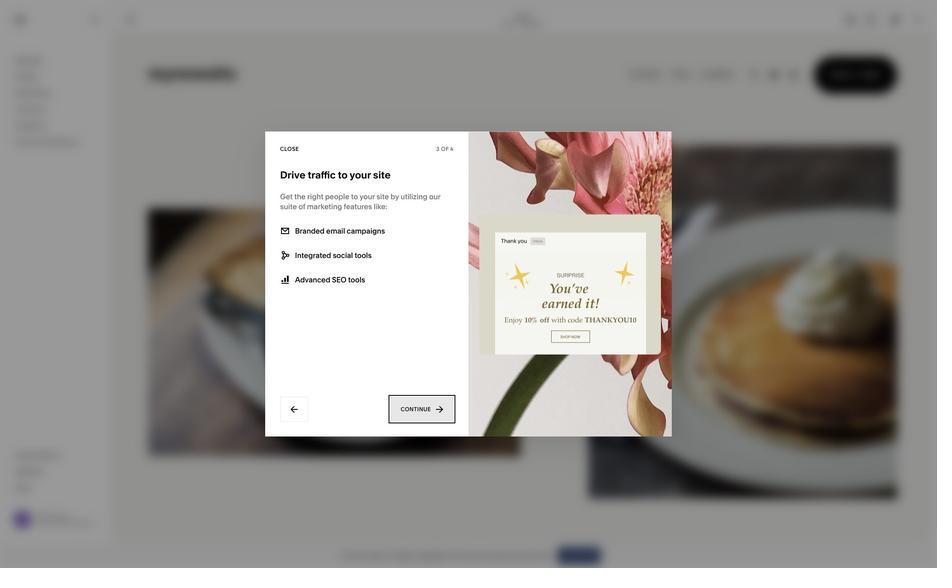 Task type: describe. For each thing, give the bounding box(es) containing it.
people
[[325, 192, 350, 201]]

close button
[[280, 141, 299, 157]]

contacts link
[[15, 104, 100, 115]]

marketing
[[15, 89, 50, 98]]

traffic
[[308, 169, 336, 181]]

drive traffic to your site
[[280, 169, 391, 181]]

selling link
[[15, 72, 100, 83]]

4
[[451, 145, 454, 152]]

analytics
[[15, 121, 47, 130]]

get the right people to your site by utilizing our suite of marketing features like:
[[280, 192, 441, 211]]

tools for integrated social tools
[[355, 251, 372, 260]]

page
[[502, 20, 515, 26]]

your
[[342, 552, 355, 560]]

site.
[[539, 552, 551, 560]]

close
[[280, 145, 299, 152]]

branded
[[295, 226, 325, 236]]

your inside get the right people to your site by utilizing our suite of marketing features like:
[[360, 192, 375, 201]]

asset library link
[[15, 450, 100, 461]]

advanced
[[295, 275, 330, 284]]

tools for advanced seo tools
[[348, 275, 365, 284]]

trial
[[357, 552, 368, 560]]

advanced seo tools
[[295, 275, 365, 284]]

branded email campaigns
[[295, 226, 385, 236]]

2 vertical spatial your
[[525, 552, 538, 560]]

3
[[437, 145, 440, 152]]

right
[[307, 192, 324, 201]]

now
[[445, 552, 458, 560]]

0 horizontal spatial to
[[338, 169, 348, 181]]

features
[[344, 202, 372, 211]]

jacob
[[36, 513, 52, 519]]

analytics link
[[15, 121, 100, 132]]

days.
[[400, 552, 416, 560]]

suite
[[280, 202, 297, 211]]

the inside get the right people to your site by utilizing our suite of marketing features like:
[[295, 192, 306, 201]]

simonjacob477@gmail.com
[[36, 520, 106, 527]]

ends
[[369, 552, 384, 560]]

asset library
[[15, 450, 60, 460]]

14
[[393, 552, 399, 560]]

by
[[391, 192, 399, 201]]

integrated
[[295, 251, 331, 260]]

asset
[[15, 450, 34, 460]]

social
[[333, 251, 353, 260]]

website link
[[15, 56, 100, 66]]

marketing link
[[15, 88, 100, 99]]

our
[[429, 192, 441, 201]]

website
[[15, 56, 43, 65]]

your trial ends in 14 days. upgrade now to get the most out of your site.
[[342, 552, 551, 560]]

contacts
[[15, 105, 46, 114]]

acuity
[[15, 137, 37, 146]]

jacob simon simonjacob477@gmail.com
[[36, 513, 106, 527]]

upgrade
[[417, 552, 444, 560]]

help link
[[15, 483, 31, 493]]



Task type: locate. For each thing, give the bounding box(es) containing it.
like:
[[374, 202, 388, 211]]

0 vertical spatial of
[[441, 145, 449, 152]]

continue
[[401, 406, 431, 413]]

acuity scheduling
[[15, 137, 77, 146]]

utilizing
[[401, 192, 428, 201]]

to inside get the right people to your site by utilizing our suite of marketing features like:
[[351, 192, 358, 201]]

your up features
[[360, 192, 375, 201]]

in
[[386, 552, 391, 560]]

site
[[373, 169, 391, 181], [377, 192, 389, 201]]

tab list
[[840, 12, 882, 27]]

1 vertical spatial the
[[478, 552, 488, 560]]

to
[[338, 169, 348, 181], [351, 192, 358, 201], [459, 552, 465, 560]]

of right suite
[[299, 202, 306, 211]]

1 vertical spatial your
[[360, 192, 375, 201]]

1 vertical spatial tools
[[348, 275, 365, 284]]

seo
[[332, 275, 347, 284]]

scheduling
[[38, 137, 77, 146]]

site inside get the right people to your site by utilizing our suite of marketing features like:
[[377, 192, 389, 201]]

of
[[441, 145, 449, 152], [299, 202, 306, 211], [517, 552, 523, 560]]

0 horizontal spatial of
[[299, 202, 306, 211]]

the
[[295, 192, 306, 201], [478, 552, 488, 560]]

to right traffic
[[338, 169, 348, 181]]

settings
[[15, 467, 43, 476]]

your
[[350, 169, 371, 181], [360, 192, 375, 201], [525, 552, 538, 560]]

help
[[15, 483, 31, 492]]

drive
[[280, 169, 306, 181]]

library
[[36, 450, 60, 460]]

1 vertical spatial of
[[299, 202, 306, 211]]

home page · published
[[502, 12, 544, 26]]

continue button
[[391, 397, 454, 422]]

to up features
[[351, 192, 358, 201]]

email
[[326, 226, 345, 236]]

·
[[516, 20, 517, 26]]

site up like:
[[377, 192, 389, 201]]

edit button
[[120, 11, 144, 28]]

1 horizontal spatial to
[[351, 192, 358, 201]]

get
[[467, 552, 477, 560]]

integrated social tools
[[295, 251, 372, 260]]

of left 4
[[441, 145, 449, 152]]

published
[[519, 20, 544, 26]]

edit
[[126, 16, 139, 23]]

simon
[[53, 513, 69, 519]]

1 horizontal spatial the
[[478, 552, 488, 560]]

your left site. on the right bottom of page
[[525, 552, 538, 560]]

most
[[489, 552, 505, 560]]

marketing
[[307, 202, 342, 211]]

0 vertical spatial the
[[295, 192, 306, 201]]

0 vertical spatial your
[[350, 169, 371, 181]]

1 horizontal spatial of
[[441, 145, 449, 152]]

3 of 4
[[437, 145, 454, 152]]

of right "out" at bottom right
[[517, 552, 523, 560]]

get
[[280, 192, 293, 201]]

0 vertical spatial tools
[[355, 251, 372, 260]]

tools right 'seo'
[[348, 275, 365, 284]]

tools
[[355, 251, 372, 260], [348, 275, 365, 284]]

1 vertical spatial to
[[351, 192, 358, 201]]

0 horizontal spatial the
[[295, 192, 306, 201]]

selling
[[15, 72, 38, 81]]

0 vertical spatial site
[[373, 169, 391, 181]]

2 vertical spatial of
[[517, 552, 523, 560]]

2 horizontal spatial of
[[517, 552, 523, 560]]

to left get
[[459, 552, 465, 560]]

2 horizontal spatial to
[[459, 552, 465, 560]]

1 vertical spatial site
[[377, 192, 389, 201]]

of inside get the right people to your site by utilizing our suite of marketing features like:
[[299, 202, 306, 211]]

0 vertical spatial to
[[338, 169, 348, 181]]

campaigns
[[347, 226, 385, 236]]

site up by
[[373, 169, 391, 181]]

out
[[506, 552, 516, 560]]

tools right the social
[[355, 251, 372, 260]]

your up get the right people to your site by utilizing our suite of marketing features like:
[[350, 169, 371, 181]]

home
[[515, 12, 531, 19]]

2 vertical spatial to
[[459, 552, 465, 560]]

acuity scheduling link
[[15, 137, 100, 148]]

settings link
[[15, 466, 100, 477]]



Task type: vqa. For each thing, say whether or not it's contained in the screenshot.
the Get the right people to your site by utilizing our suite of marketing features like:
yes



